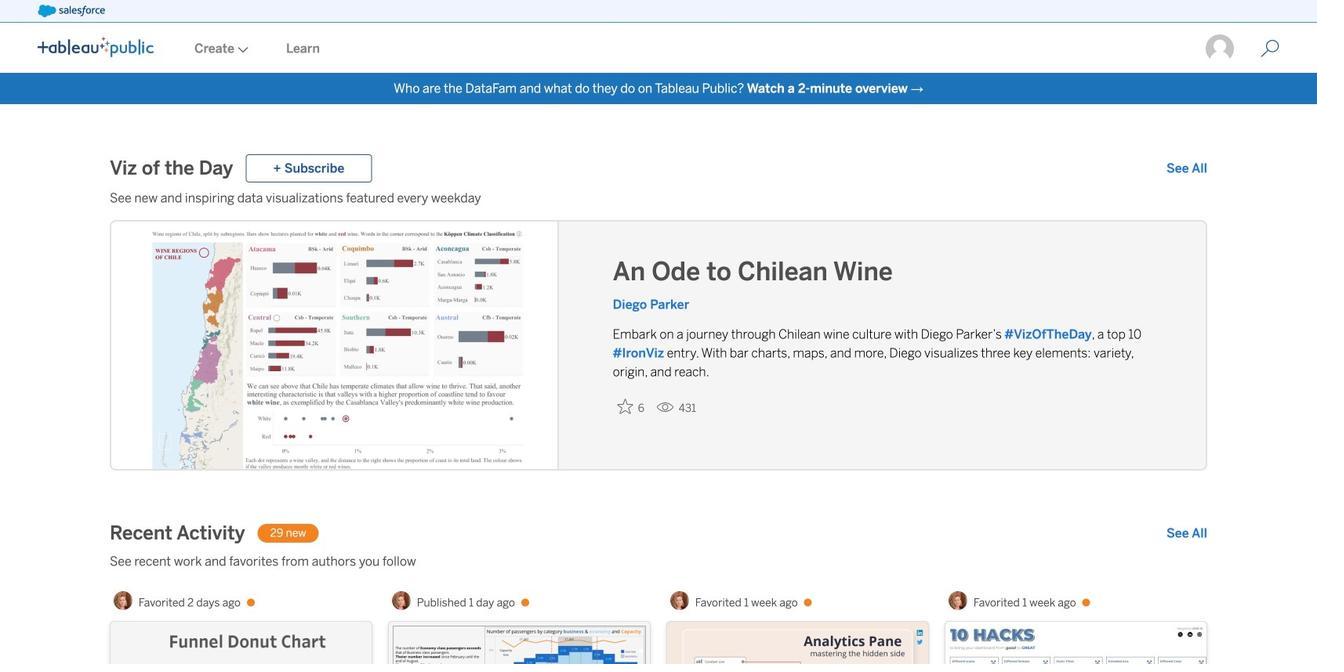 Task type: locate. For each thing, give the bounding box(es) containing it.
3 angela drucioc image from the left
[[948, 592, 967, 611]]

0 horizontal spatial angela drucioc image
[[392, 592, 411, 611]]

2 horizontal spatial angela drucioc image
[[948, 592, 967, 611]]

logo image
[[38, 37, 154, 57]]

angela drucioc image
[[392, 592, 411, 611], [670, 592, 689, 611], [948, 592, 967, 611]]

add favorite image
[[618, 399, 633, 415]]

1 horizontal spatial angela drucioc image
[[670, 592, 689, 611]]



Task type: describe. For each thing, give the bounding box(es) containing it.
1 angela drucioc image from the left
[[392, 592, 411, 611]]

tara.schultz image
[[1204, 33, 1236, 64]]

create image
[[234, 47, 249, 53]]

2 angela drucioc image from the left
[[670, 592, 689, 611]]

go to search image
[[1242, 39, 1298, 58]]

see recent work and favorites from authors you follow element
[[110, 553, 1207, 572]]

salesforce logo image
[[38, 5, 105, 17]]

see new and inspiring data visualizations featured every weekday element
[[110, 189, 1207, 208]]

Add Favorite button
[[613, 394, 650, 420]]

tableau public viz of the day image
[[111, 222, 559, 473]]

recent activity heading
[[110, 521, 245, 546]]

see all recent activity element
[[1167, 524, 1207, 543]]

see all viz of the day element
[[1167, 159, 1207, 178]]

viz of the day heading
[[110, 156, 233, 181]]

angela drucioc image
[[114, 592, 132, 611]]



Task type: vqa. For each thing, say whether or not it's contained in the screenshot.
TABLEAU PUBLIC VIZ OF THE DAY image at the left of page
yes



